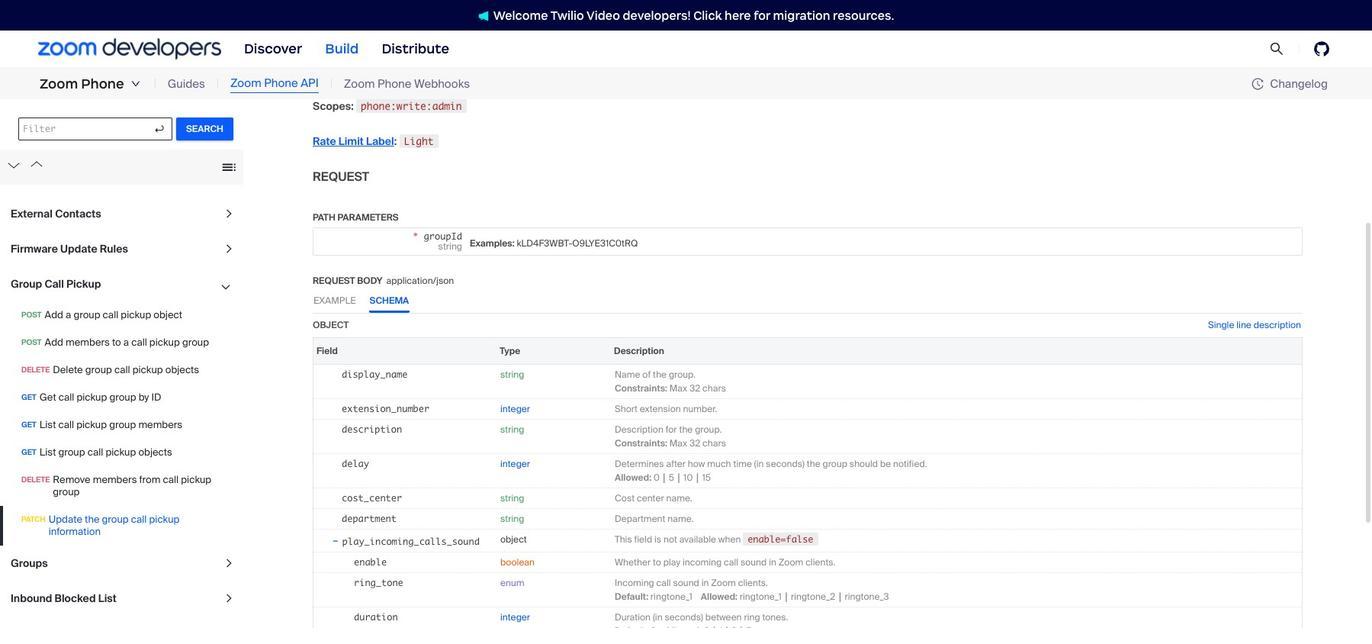 Task type: locate. For each thing, give the bounding box(es) containing it.
1 phone from the left
[[81, 76, 124, 92]]

0 vertical spatial integer
[[501, 403, 530, 415]]

0 horizontal spatial object
[[313, 319, 349, 331]]

github image
[[1315, 41, 1330, 56]]

click
[[694, 8, 722, 23]]

zoom developer logo image
[[38, 38, 221, 59]]

integer
[[501, 403, 530, 415], [501, 458, 530, 470], [501, 611, 530, 623]]

changelog link
[[1252, 76, 1329, 91]]

0 vertical spatial request
[[313, 168, 369, 184]]

phone left the 'down' icon
[[81, 76, 124, 92]]

application/json
[[386, 274, 454, 287]]

3 integer from the top
[[501, 611, 530, 623]]

2 zoom from the left
[[230, 76, 261, 91]]

description down extension_number
[[342, 423, 402, 435]]

3 phone from the left
[[378, 76, 412, 91]]

1 request from the top
[[313, 168, 369, 184]]

2 string from the top
[[501, 423, 525, 435]]

1 zoom from the left
[[40, 76, 78, 92]]

1 vertical spatial request
[[313, 274, 355, 287]]

field
[[317, 345, 338, 357]]

1 vertical spatial integer
[[501, 458, 530, 470]]

1 horizontal spatial description
[[1254, 319, 1302, 331]]

notification image
[[478, 10, 493, 21], [478, 10, 489, 21]]

zoom for zoom phone api
[[230, 76, 261, 91]]

request for request
[[313, 168, 369, 184]]

string
[[501, 368, 525, 381], [501, 423, 525, 435], [501, 492, 525, 504], [501, 513, 525, 525]]

1 vertical spatial description
[[342, 423, 402, 435]]

integer for extension_number
[[501, 403, 530, 415]]

3 zoom from the left
[[344, 76, 375, 91]]

request
[[313, 168, 369, 184], [313, 274, 355, 287]]

1 integer from the top
[[501, 403, 530, 415]]

request up path parameters
[[313, 168, 369, 184]]

4 string from the top
[[501, 513, 525, 525]]

resources.
[[833, 8, 895, 23]]

description
[[1254, 319, 1302, 331], [342, 423, 402, 435]]

phone
[[81, 76, 124, 92], [264, 76, 298, 91], [378, 76, 412, 91]]

welcome
[[493, 8, 548, 23]]

parameters
[[338, 211, 399, 223]]

description right line
[[1254, 319, 1302, 331]]

for
[[754, 8, 771, 23]]

2 request from the top
[[313, 274, 355, 287]]

zoom phone api link
[[230, 75, 319, 93]]

video
[[587, 8, 620, 23]]

1 horizontal spatial phone
[[264, 76, 298, 91]]

enable
[[354, 556, 387, 567]]

object up field
[[313, 319, 349, 331]]

request for request body application/json
[[313, 274, 355, 287]]

enum
[[501, 577, 525, 589]]

3 string from the top
[[501, 492, 525, 504]]

string for department
[[501, 513, 525, 525]]

welcome twilio video developers! click here for migration resources.
[[493, 8, 895, 23]]

0 vertical spatial description
[[1254, 319, 1302, 331]]

developers!
[[623, 8, 691, 23]]

line
[[1237, 319, 1252, 331]]

0 horizontal spatial phone
[[81, 76, 124, 92]]

search image
[[1270, 42, 1284, 56]]

changelog
[[1271, 76, 1329, 91]]

here
[[725, 8, 751, 23]]

zoom
[[40, 76, 78, 92], [230, 76, 261, 91], [344, 76, 375, 91]]

string for display_name
[[501, 368, 525, 381]]

2 horizontal spatial phone
[[378, 76, 412, 91]]

2 horizontal spatial zoom
[[344, 76, 375, 91]]

1 horizontal spatial zoom
[[230, 76, 261, 91]]

request left body
[[313, 274, 355, 287]]

webhooks
[[414, 76, 470, 91]]

body
[[357, 274, 383, 287]]

zoom for zoom phone webhooks
[[344, 76, 375, 91]]

0 horizontal spatial zoom
[[40, 76, 78, 92]]

2 integer from the top
[[501, 458, 530, 470]]

phone left api
[[264, 76, 298, 91]]

2 phone from the left
[[264, 76, 298, 91]]

0 horizontal spatial description
[[342, 423, 402, 435]]

object
[[313, 319, 349, 331], [501, 533, 527, 545]]

1 string from the top
[[501, 368, 525, 381]]

2 vertical spatial integer
[[501, 611, 530, 623]]

object up boolean
[[501, 533, 527, 545]]

phone left webhooks on the left of the page
[[378, 76, 412, 91]]

string for description
[[501, 423, 525, 435]]

1 vertical spatial object
[[501, 533, 527, 545]]



Task type: describe. For each thing, give the bounding box(es) containing it.
down image
[[131, 79, 140, 89]]

zoom for zoom phone
[[40, 76, 78, 92]]

-
[[332, 532, 339, 548]]

request body application/json
[[313, 274, 454, 287]]

search image
[[1270, 42, 1284, 56]]

zoom phone
[[40, 76, 124, 92]]

display_name
[[342, 368, 408, 380]]

boolean
[[501, 556, 535, 568]]

github image
[[1315, 41, 1330, 56]]

zoom phone webhooks link
[[344, 75, 470, 93]]

0 vertical spatial object
[[313, 319, 349, 331]]

history image
[[1252, 78, 1271, 90]]

integer for duration
[[501, 611, 530, 623]]

zoom phone webhooks
[[344, 76, 470, 91]]

path
[[313, 211, 336, 223]]

- play_incoming_calls_sound
[[332, 532, 480, 548]]

phone for zoom phone api
[[264, 76, 298, 91]]

1 horizontal spatial object
[[501, 533, 527, 545]]

delay
[[342, 458, 369, 469]]

migration
[[773, 8, 831, 23]]

single line description
[[1209, 319, 1302, 331]]

ring_tone
[[354, 577, 404, 588]]

integer for delay
[[501, 458, 530, 470]]

duration
[[354, 611, 398, 622]]

welcome twilio video developers! click here for migration resources. link
[[463, 7, 910, 23]]

guides link
[[168, 75, 205, 93]]

extension_number
[[342, 403, 430, 414]]

twilio
[[551, 8, 584, 23]]

history image
[[1252, 78, 1265, 90]]

string for cost_center
[[501, 492, 525, 504]]

cost_center
[[342, 492, 402, 503]]

play_incoming_calls_sound
[[342, 535, 480, 547]]

phone for zoom phone webhooks
[[378, 76, 412, 91]]

type
[[500, 345, 521, 357]]

zoom phone api
[[230, 76, 319, 91]]

guides
[[168, 76, 205, 91]]

single
[[1209, 319, 1235, 331]]

api
[[301, 76, 319, 91]]

path parameters
[[313, 211, 399, 223]]

phone for zoom phone
[[81, 76, 124, 92]]

department
[[342, 513, 397, 524]]



Task type: vqa. For each thing, say whether or not it's contained in the screenshot.
Members
no



